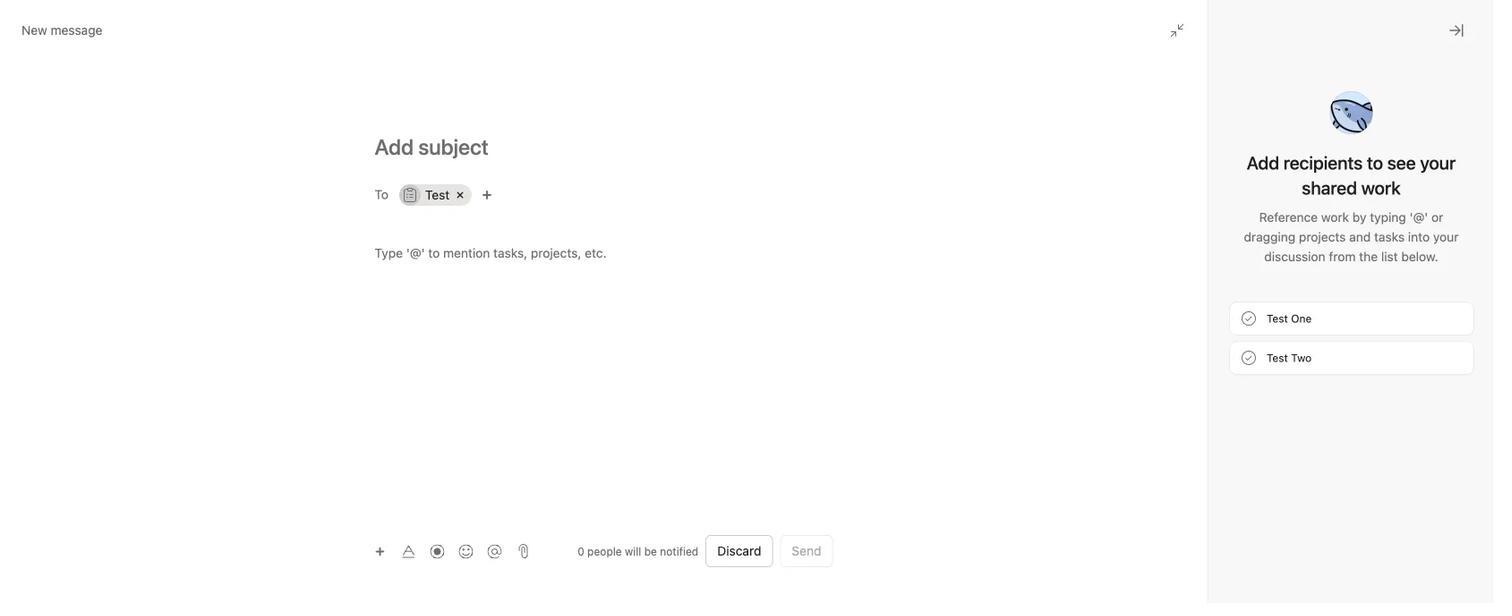 Task type: vqa. For each thing, say whether or not it's contained in the screenshot.
Starred element
no



Task type: locate. For each thing, give the bounding box(es) containing it.
to
[[375, 187, 388, 202]]

1 vertical spatial your
[[1433, 230, 1459, 244]]

one
[[1291, 312, 1312, 325]]

formatting image
[[401, 545, 416, 559]]

shared work
[[1302, 177, 1401, 198]]

your
[[1420, 152, 1456, 173], [1433, 230, 1459, 244]]

your inside add recipients to see your shared work
[[1420, 152, 1456, 173]]

send
[[792, 544, 821, 559]]

record a video image
[[430, 545, 444, 559]]

discard button
[[706, 535, 773, 568]]

toolbar
[[367, 538, 511, 564]]

2 vertical spatial test
[[1267, 352, 1288, 364]]

0 vertical spatial your
[[1420, 152, 1456, 173]]

0 vertical spatial test
[[425, 188, 450, 202]]

work
[[1321, 210, 1349, 225]]

discard
[[717, 544, 761, 559]]

1 vertical spatial test
[[1267, 312, 1288, 325]]

your down the "or"
[[1433, 230, 1459, 244]]

your inside reference work by typing '@' or dragging projects and tasks into your discussion from the list below.
[[1433, 230, 1459, 244]]

test left two
[[1267, 352, 1288, 364]]

'@'
[[1410, 210, 1428, 225]]

message
[[51, 23, 102, 38]]

test inside cell
[[425, 188, 450, 202]]

test
[[425, 188, 450, 202], [1267, 312, 1288, 325], [1267, 352, 1288, 364]]

insert an object image
[[375, 547, 385, 557]]

test left one at the right bottom of page
[[1267, 312, 1288, 325]]

17
[[1156, 21, 1167, 34]]

emoji image
[[459, 545, 473, 559]]

list box
[[536, 7, 965, 36]]

left
[[1196, 21, 1213, 34]]

below.
[[1401, 249, 1438, 264]]

0
[[578, 545, 584, 558]]

people
[[587, 545, 622, 558]]

add
[[1247, 152, 1279, 173]]

your right see
[[1420, 152, 1456, 173]]

ra
[[1342, 104, 1361, 121]]

hide sidebar image
[[23, 14, 38, 29]]

discussion
[[1264, 249, 1325, 264]]

projects
[[1299, 230, 1346, 244]]

close image
[[1449, 23, 1464, 38]]

free
[[1168, 9, 1191, 21]]

new message
[[21, 23, 102, 38]]

two
[[1291, 352, 1312, 364]]

test left "add another team, project, or person" image
[[425, 188, 450, 202]]

test row
[[399, 183, 829, 210]]

dragging
[[1244, 230, 1296, 244]]



Task type: describe. For each thing, give the bounding box(es) containing it.
list
[[1381, 249, 1398, 264]]

typing
[[1370, 210, 1406, 225]]

or
[[1431, 210, 1443, 225]]

trial
[[1194, 9, 1213, 21]]

reference work by typing '@' or dragging projects and tasks into your discussion from the list below.
[[1244, 210, 1459, 264]]

add another team, project, or person image
[[482, 190, 493, 201]]

the
[[1359, 249, 1378, 264]]

new
[[21, 23, 47, 38]]

into
[[1408, 230, 1430, 244]]

minimize image
[[1170, 23, 1184, 38]]

test for test two
[[1267, 352, 1288, 364]]

send button
[[780, 535, 833, 568]]

tasks
[[1374, 230, 1405, 244]]

to
[[1367, 152, 1383, 173]]

days
[[1170, 21, 1193, 34]]

from
[[1329, 249, 1356, 264]]

share button
[[1314, 76, 1373, 101]]

recipients
[[1284, 152, 1363, 173]]

test cell
[[399, 184, 472, 206]]

test two
[[1267, 352, 1312, 364]]

will
[[625, 545, 641, 558]]

and
[[1349, 230, 1371, 244]]

test for test one
[[1267, 312, 1288, 325]]

by
[[1353, 210, 1367, 225]]

Add subject text field
[[353, 132, 854, 161]]

be
[[644, 545, 657, 558]]

share
[[1336, 82, 1365, 95]]

add recipients to see your shared work
[[1247, 152, 1456, 198]]

notified
[[660, 545, 698, 558]]

free trial 17 days left
[[1156, 9, 1213, 34]]

at mention image
[[487, 545, 502, 559]]

see
[[1387, 152, 1416, 173]]

0 people will be notified
[[578, 545, 698, 558]]

test one
[[1267, 312, 1312, 325]]

reference
[[1259, 210, 1318, 225]]

test for test
[[425, 188, 450, 202]]



